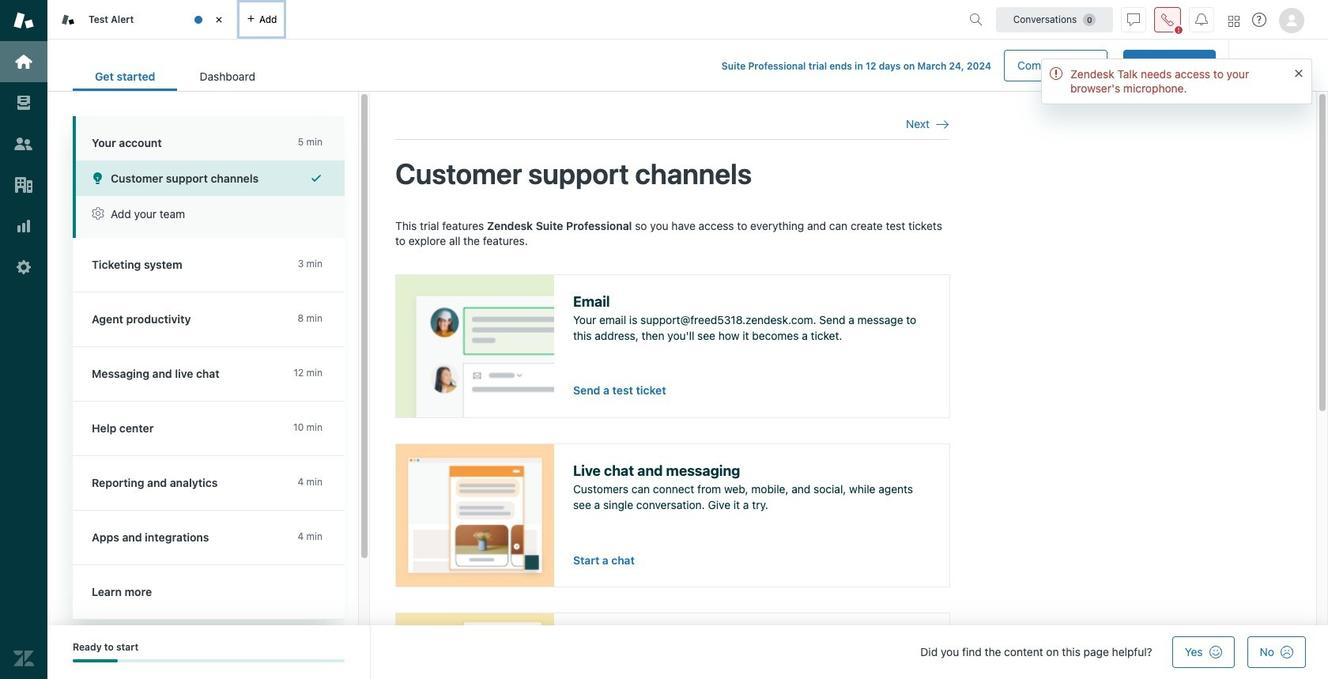 Task type: describe. For each thing, give the bounding box(es) containing it.
zendesk support image
[[13, 10, 34, 31]]

progress bar image
[[73, 660, 118, 663]]

views image
[[13, 93, 34, 113]]

1 vertical spatial tab
[[177, 62, 277, 91]]

get started image
[[13, 51, 34, 72]]

content-title region
[[395, 156, 949, 193]]

notifications image
[[1196, 13, 1208, 26]]

zendesk products image
[[1229, 15, 1240, 26]]

example of conversation inside of messaging and the customer is asking the agent about changing the size of the retail order. image
[[396, 444, 554, 586]]

zendesk image
[[13, 648, 34, 669]]

0 vertical spatial tab
[[47, 0, 237, 40]]

tabs tab list
[[47, 0, 963, 40]]

close image
[[211, 12, 227, 28]]

example of how the agent accepts an incoming phone call as well as how to log the details of the call. image
[[396, 613, 554, 679]]

example of email conversation inside of the ticketing system and the customer is asking the agent about reimbursement policy. image
[[396, 275, 554, 417]]



Task type: locate. For each thing, give the bounding box(es) containing it.
button displays agent's chat status as invisible. image
[[1128, 13, 1140, 26]]

organizations image
[[13, 175, 34, 195]]

region
[[395, 218, 950, 679]]

main element
[[0, 0, 47, 679]]

March 24, 2024 text field
[[918, 60, 992, 72]]

reporting image
[[13, 216, 34, 236]]

tab list
[[73, 62, 277, 91]]

heading
[[73, 116, 345, 161]]

tab
[[47, 0, 237, 40], [177, 62, 277, 91]]

progress-bar progress bar
[[73, 660, 345, 663]]

admin image
[[13, 257, 34, 278]]

get help image
[[1252, 13, 1267, 27]]

footer
[[47, 625, 1328, 679]]

customers image
[[13, 134, 34, 154]]



